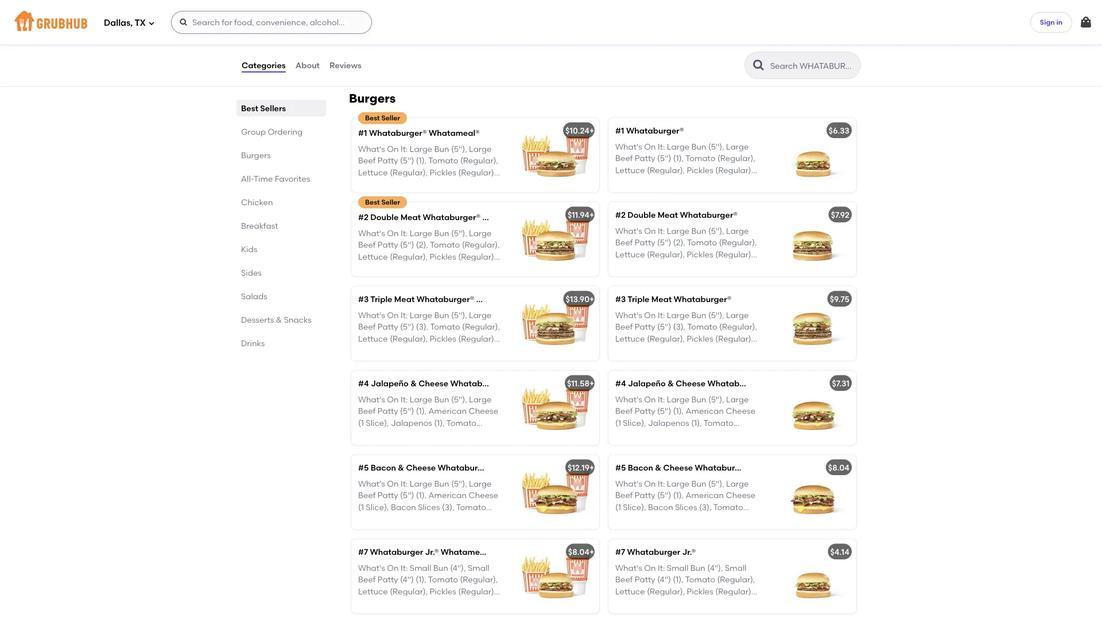 Task type: locate. For each thing, give the bounding box(es) containing it.
1 horizontal spatial #3
[[615, 295, 626, 305]]

patty
[[635, 154, 655, 164], [635, 238, 655, 248], [378, 241, 398, 250], [378, 323, 398, 332], [635, 323, 655, 332], [378, 576, 398, 586], [635, 576, 655, 586]]

whataburger
[[370, 548, 423, 558], [627, 548, 680, 558]]

(4oz),
[[424, 40, 444, 50], [736, 40, 757, 50], [358, 52, 379, 61], [664, 52, 685, 61]]

(1), down the #7 whataburger jr.®
[[673, 576, 684, 586]]

(5"), for #2 double meat whataburger®
[[708, 227, 724, 236]]

1 (4oz) from the left
[[415, 52, 434, 61]]

1 horizontal spatial #5
[[615, 464, 626, 473]]

burgers tab
[[241, 149, 321, 161]]

what's on it: double meat whataburger® (10), tomato, lettuce, pickles, diced onions, mustard (4oz), mayonnaise (4oz), ketchup (4oz)
[[615, 17, 757, 61]]

1 vertical spatial seller
[[381, 199, 400, 207]]

10 double meat whataburger® box image
[[770, 0, 857, 67]]

0 horizontal spatial #7
[[358, 548, 368, 558]]

$13.90
[[566, 295, 590, 305]]

1 horizontal spatial (10),
[[674, 28, 690, 38]]

all-time favorites
[[241, 174, 310, 184]]

#5 for #5 bacon & cheese whataburger® whatameal®
[[358, 464, 369, 473]]

1 horizontal spatial double
[[628, 210, 656, 220]]

on inside "what's on it: whataburger® (10), tomato, lettuce, pickles, diced onions, mustard (4oz), mayonnaise (4oz), ketchup (4oz)"
[[387, 17, 399, 26]]

what's on it: large bun (5"), large beef patty (5") (3), tomato (regular), lettuce (regular), pickles (regular), diced onions (regular), mustard (regular) down #3 triple meat whataburger® whatameal®
[[358, 311, 500, 367]]

1 horizontal spatial (4")
[[657, 576, 671, 586]]

1 bacon from the left
[[371, 464, 396, 473]]

0 horizontal spatial (4")
[[400, 576, 414, 586]]

2 bacon from the left
[[628, 464, 653, 473]]

(4"), for #7 whataburger jr.®
[[707, 564, 723, 574]]

0 horizontal spatial jalapeño
[[371, 379, 409, 389]]

it:
[[401, 17, 408, 26], [658, 17, 665, 26], [658, 142, 665, 152], [658, 227, 665, 236], [401, 229, 408, 239], [401, 311, 408, 321], [658, 311, 665, 321], [401, 564, 408, 574], [658, 564, 665, 574]]

(regular),
[[718, 154, 755, 164], [647, 166, 685, 175], [715, 166, 753, 175], [669, 177, 707, 187], [719, 238, 757, 248], [462, 241, 500, 250], [647, 250, 685, 260], [715, 250, 753, 260], [390, 252, 428, 262], [458, 252, 496, 262], [669, 262, 707, 271], [412, 264, 450, 274], [462, 323, 500, 332], [719, 323, 757, 332], [390, 334, 428, 344], [458, 334, 496, 344], [647, 334, 685, 344], [715, 334, 753, 344], [412, 346, 450, 356], [669, 346, 707, 356], [460, 576, 498, 586], [717, 576, 755, 586], [390, 588, 428, 597], [458, 588, 496, 597], [647, 588, 685, 597], [715, 588, 753, 597], [412, 599, 450, 609], [669, 599, 707, 609]]

$11.94
[[568, 210, 590, 220]]

1 whataburger from the left
[[370, 548, 423, 558]]

on for #2 double meat whataburger® whatameal®
[[387, 229, 399, 239]]

(2), for #2 double meat whataburger®
[[673, 238, 685, 248]]

0 horizontal spatial #3
[[358, 295, 369, 305]]

2 jr.® from the left
[[682, 548, 696, 558]]

2 vertical spatial best
[[365, 199, 380, 207]]

1 horizontal spatial bacon
[[628, 464, 653, 473]]

1 vertical spatial best
[[365, 114, 380, 123]]

0 vertical spatial (10),
[[469, 17, 484, 26]]

onions inside what's on it: large bun (5"), large beef patty (5") (1), tomato (regular), lettuce (regular), pickles (regular), diced onions (regular), mustard (regular)
[[640, 177, 667, 187]]

0 horizontal spatial what's on it: small bun (4"), small beef patty (4") (1), tomato (regular), lettuce (regular), pickles (regular), diced onions (regular), mustard (regular)
[[358, 564, 498, 620]]

double
[[667, 17, 695, 26], [628, 210, 656, 220], [370, 213, 399, 222]]

beef for #3 triple meat whataburger®
[[615, 323, 633, 332]]

time
[[254, 174, 273, 184]]

6 + from the top
[[590, 548, 594, 558]]

#2
[[615, 210, 626, 220], [358, 213, 368, 222]]

what's for #2 double meat whataburger® whatameal®
[[358, 229, 385, 239]]

best sellers tab
[[241, 102, 321, 114]]

0 horizontal spatial bacon
[[371, 464, 396, 473]]

1 horizontal spatial what's on it: large bun (5"), large beef patty (5") (2), tomato (regular), lettuce (regular), pickles (regular), diced onions (regular), mustard (regular)
[[615, 227, 757, 283]]

$7.31
[[832, 379, 850, 389]]

beef inside what's on it: large bun (5"), large beef patty (5") (1), tomato (regular), lettuce (regular), pickles (regular), diced onions (regular), mustard (regular)
[[615, 154, 633, 164]]

2 onions, from the left
[[671, 40, 700, 50]]

2 #3 from the left
[[615, 295, 626, 305]]

+
[[590, 126, 594, 136], [590, 210, 594, 220], [590, 295, 594, 305], [590, 379, 594, 389], [590, 464, 594, 473], [590, 548, 594, 558]]

(regular) for #1 whataburger®
[[615, 189, 651, 199]]

on for #2 double meat whataburger®
[[644, 227, 656, 236]]

4 + from the top
[[590, 379, 594, 389]]

dallas, tx
[[104, 18, 146, 28]]

2 best seller from the top
[[365, 199, 400, 207]]

1 #4 from the left
[[358, 379, 369, 389]]

1 #7 from the left
[[358, 548, 368, 558]]

(4oz)
[[415, 52, 434, 61], [722, 52, 740, 61]]

diced inside "what's on it: whataburger® (10), tomato, lettuce, pickles, diced onions, mustard (4oz), mayonnaise (4oz), ketchup (4oz)"
[[456, 28, 479, 38]]

whatameal®
[[429, 128, 480, 138], [482, 213, 533, 222], [476, 295, 527, 305], [510, 379, 561, 389], [497, 464, 548, 473], [441, 548, 492, 558]]

#2 double meat whataburger® whatameal® image
[[513, 203, 599, 277]]

#7 whataburger jr.® whatameal®
[[358, 548, 492, 558]]

meat inside what's on it: double meat whataburger® (10), tomato, lettuce, pickles, diced onions, mustard (4oz), mayonnaise (4oz), ketchup (4oz)
[[697, 17, 717, 26]]

(3),
[[416, 323, 428, 332], [673, 323, 686, 332]]

beef
[[615, 154, 633, 164], [615, 238, 633, 248], [358, 241, 376, 250], [358, 323, 376, 332], [615, 323, 633, 332], [358, 576, 376, 586], [615, 576, 633, 586]]

what's for #2 double meat whataburger®
[[615, 227, 642, 236]]

0 horizontal spatial (4oz)
[[415, 52, 434, 61]]

it: inside "what's on it: whataburger® (10), tomato, lettuce, pickles, diced onions, mustard (4oz), mayonnaise (4oz), ketchup (4oz)"
[[401, 17, 408, 26]]

0 horizontal spatial (2),
[[416, 241, 428, 250]]

3 small from the left
[[667, 564, 689, 574]]

(5") down #3 triple meat whataburger® whatameal®
[[400, 323, 414, 332]]

1 #5 from the left
[[358, 464, 369, 473]]

1 best seller from the top
[[365, 114, 400, 123]]

0 horizontal spatial #4
[[358, 379, 369, 389]]

desserts & snacks tab
[[241, 314, 321, 326]]

(5") down #2 double meat whataburger® on the top right
[[657, 238, 671, 248]]

lettuce
[[615, 166, 645, 175], [615, 250, 645, 260], [358, 252, 388, 262], [358, 334, 388, 344], [615, 334, 645, 344], [358, 588, 388, 597], [615, 588, 645, 597]]

1 horizontal spatial jalapeño
[[628, 379, 666, 389]]

1 horizontal spatial jr.®
[[682, 548, 696, 558]]

what's on it: large bun (5"), large beef patty (5") (2), tomato (regular), lettuce (regular), pickles (regular), diced onions (regular), mustard (regular)
[[615, 227, 757, 283], [358, 229, 500, 285]]

0 horizontal spatial tomato,
[[358, 28, 390, 38]]

1 horizontal spatial (2),
[[673, 238, 685, 248]]

diced inside what's on it: large bun (5"), large beef patty (5") (1), tomato (regular), lettuce (regular), pickles (regular), diced onions (regular), mustard (regular)
[[615, 177, 638, 187]]

1 (4"), from the left
[[450, 564, 466, 574]]

diced
[[456, 28, 479, 38], [646, 40, 669, 50], [615, 177, 638, 187], [615, 262, 638, 271], [358, 264, 381, 274], [358, 346, 381, 356], [615, 346, 638, 356], [358, 599, 381, 609], [615, 599, 638, 609]]

1 horizontal spatial lettuce,
[[726, 28, 757, 38]]

0 vertical spatial best
[[241, 103, 258, 113]]

2 ketchup from the left
[[687, 52, 720, 61]]

lettuce, down 10 whataburger® box
[[392, 28, 424, 38]]

(1), down #7 whataburger jr.® whatameal®
[[416, 576, 426, 586]]

onions
[[640, 177, 667, 187], [640, 262, 667, 271], [383, 264, 410, 274], [383, 346, 410, 356], [640, 346, 667, 356], [383, 599, 410, 609], [640, 599, 667, 609]]

diced for #3 triple meat whataburger®
[[615, 346, 638, 356]]

ketchup
[[381, 52, 414, 61], [687, 52, 720, 61]]

$12.19
[[568, 464, 590, 473]]

1 horizontal spatial pickles,
[[615, 40, 644, 50]]

& inside tab
[[276, 315, 282, 325]]

what's on it: large bun (5"), large beef patty (5") (3), tomato (regular), lettuce (regular), pickles (regular), diced onions (regular), mustard (regular)
[[358, 311, 500, 367], [615, 311, 757, 367]]

lettuce, up search icon
[[726, 28, 757, 38]]

(5"), for #1 whataburger®
[[708, 142, 724, 152]]

svg image right in
[[1079, 15, 1093, 29]]

2 (4") from the left
[[657, 576, 671, 586]]

1 vertical spatial mayonnaise
[[615, 52, 662, 61]]

group ordering
[[241, 127, 303, 137]]

1 horizontal spatial onions,
[[671, 40, 700, 50]]

tomato for #3 triple meat whataburger®
[[687, 323, 717, 332]]

onions,
[[358, 40, 388, 50], [671, 40, 700, 50]]

1 seller from the top
[[381, 114, 400, 123]]

seller
[[381, 114, 400, 123], [381, 199, 400, 207]]

lettuce, inside "what's on it: whataburger® (10), tomato, lettuce, pickles, diced onions, mustard (4oz), mayonnaise (4oz), ketchup (4oz)"
[[392, 28, 424, 38]]

1 horizontal spatial (4"),
[[707, 564, 723, 574]]

sides tab
[[241, 267, 321, 279]]

what's for #3 triple meat whataburger® whatameal®
[[358, 311, 385, 321]]

0 horizontal spatial lettuce,
[[392, 28, 424, 38]]

onions for #3 triple meat whataburger® whatameal®
[[383, 346, 410, 356]]

bun for #2 double meat whataburger®
[[691, 227, 706, 236]]

2 #7 from the left
[[615, 548, 625, 558]]

2 whataburger from the left
[[627, 548, 680, 558]]

1 horizontal spatial whataburger
[[627, 548, 680, 558]]

bacon for #5 bacon & cheese whataburger® whatameal®
[[371, 464, 396, 473]]

0 horizontal spatial jr.®
[[425, 548, 439, 558]]

what's on it: large bun (5"), large beef patty (5") (2), tomato (regular), lettuce (regular), pickles (regular), diced onions (regular), mustard (regular) down "#2 double meat whataburger® whatameal®"
[[358, 229, 500, 285]]

0 vertical spatial pickles,
[[426, 28, 455, 38]]

ketchup left search icon
[[687, 52, 720, 61]]

jr.®
[[425, 548, 439, 558], [682, 548, 696, 558]]

(5"), for #3 triple meat whataburger®
[[708, 311, 724, 321]]

pickles,
[[426, 28, 455, 38], [615, 40, 644, 50]]

1 vertical spatial (10),
[[674, 28, 690, 38]]

1 jalapeño from the left
[[371, 379, 409, 389]]

tomato for #7 whataburger jr.®
[[685, 576, 715, 586]]

0 horizontal spatial #5
[[358, 464, 369, 473]]

#3 for #3 triple meat whataburger® whatameal®
[[358, 295, 369, 305]]

whataburger® inside "what's on it: whataburger® (10), tomato, lettuce, pickles, diced onions, mustard (4oz), mayonnaise (4oz), ketchup (4oz)"
[[410, 17, 467, 26]]

#5 bacon & cheese whataburger®
[[615, 464, 753, 473]]

large
[[667, 142, 690, 152], [726, 142, 749, 152], [667, 227, 690, 236], [726, 227, 749, 236], [410, 229, 432, 239], [469, 229, 492, 239], [410, 311, 432, 321], [469, 311, 492, 321], [667, 311, 690, 321], [726, 311, 749, 321]]

it: for #7 whataburger jr.® whatameal®
[[401, 564, 408, 574]]

10
[[358, 0, 366, 10]]

0 horizontal spatial triple
[[370, 295, 392, 305]]

(1), for #1 whataburger®
[[673, 154, 684, 164]]

2 jalapeño from the left
[[628, 379, 666, 389]]

0 horizontal spatial svg image
[[179, 18, 188, 27]]

what's on it: large bun (5"), large beef patty (5") (3), tomato (regular), lettuce (regular), pickles (regular), diced onions (regular), mustard (regular) down #3 triple meat whataburger®
[[615, 311, 757, 367]]

(4"), for #7 whataburger jr.® whatameal®
[[450, 564, 466, 574]]

0 horizontal spatial ketchup
[[381, 52, 414, 61]]

what's on it: small bun (4"), small beef patty (4") (1), tomato (regular), lettuce (regular), pickles (regular), diced onions (regular), mustard (regular) down the #7 whataburger jr.®
[[615, 564, 755, 620]]

search icon image
[[752, 59, 766, 72]]

(5") for #2 double meat whataburger®
[[657, 238, 671, 248]]

(4") down the #7 whataburger jr.®
[[657, 576, 671, 586]]

1 horizontal spatial mayonnaise
[[615, 52, 662, 61]]

salads
[[241, 292, 267, 301]]

sign in
[[1040, 18, 1063, 26]]

(3), for #3 triple meat whataburger® whatameal®
[[416, 323, 428, 332]]

2 #5 from the left
[[615, 464, 626, 473]]

on for #7 whataburger jr.®
[[644, 564, 656, 574]]

1 horizontal spatial what's on it: large bun (5"), large beef patty (5") (3), tomato (regular), lettuce (regular), pickles (regular), diced onions (regular), mustard (regular)
[[615, 311, 757, 367]]

mustard inside what's on it: large bun (5"), large beef patty (5") (1), tomato (regular), lettuce (regular), pickles (regular), diced onions (regular), mustard (regular)
[[709, 177, 741, 187]]

(1), down #1 whataburger®
[[673, 154, 684, 164]]

1 tomato, from the left
[[358, 28, 390, 38]]

(5") down "#2 double meat whataburger® whatameal®"
[[400, 241, 414, 250]]

2 what's on it: large bun (5"), large beef patty (5") (3), tomato (regular), lettuce (regular), pickles (regular), diced onions (regular), mustard (regular) from the left
[[615, 311, 757, 367]]

2 tomato, from the left
[[692, 28, 724, 38]]

diced for #1 whataburger®
[[615, 177, 638, 187]]

patty inside what's on it: large bun (5"), large beef patty (5") (1), tomato (regular), lettuce (regular), pickles (regular), diced onions (regular), mustard (regular)
[[635, 154, 655, 164]]

mustard inside "what's on it: whataburger® (10), tomato, lettuce, pickles, diced onions, mustard (4oz), mayonnaise (4oz), ketchup (4oz)"
[[390, 40, 422, 50]]

1 ketchup from the left
[[381, 52, 414, 61]]

(5"), inside what's on it: large bun (5"), large beef patty (5") (1), tomato (regular), lettuce (regular), pickles (regular), diced onions (regular), mustard (regular)
[[708, 142, 724, 152]]

triple for #3 triple meat whataburger®
[[628, 295, 650, 305]]

& for #5 bacon & cheese whataburger® whatameal®
[[398, 464, 404, 473]]

categories
[[242, 60, 286, 70]]

seller for whataburger®
[[381, 114, 400, 123]]

bun for #7 whataburger jr.®
[[691, 564, 705, 574]]

0 vertical spatial best seller
[[365, 114, 400, 123]]

what's on it: large bun (5"), large beef patty (5") (2), tomato (regular), lettuce (regular), pickles (regular), diced onions (regular), mustard (regular) down #2 double meat whataburger® on the top right
[[615, 227, 757, 283]]

whataburger®
[[368, 0, 426, 10], [410, 17, 467, 26], [615, 28, 672, 38], [626, 126, 684, 136], [369, 128, 427, 138], [680, 210, 738, 220], [423, 213, 481, 222], [417, 295, 474, 305], [674, 295, 732, 305], [450, 379, 508, 389], [707, 379, 765, 389], [438, 464, 495, 473], [695, 464, 753, 473]]

(5") down #1 whataburger®
[[657, 154, 671, 164]]

0 horizontal spatial #2
[[358, 213, 368, 222]]

2 #4 from the left
[[615, 379, 626, 389]]

1 what's on it: large bun (5"), large beef patty (5") (3), tomato (regular), lettuce (regular), pickles (regular), diced onions (regular), mustard (regular) from the left
[[358, 311, 500, 367]]

tomato inside what's on it: large bun (5"), large beef patty (5") (1), tomato (regular), lettuce (regular), pickles (regular), diced onions (regular), mustard (regular)
[[686, 154, 716, 164]]

(regular) for #3 triple meat whataburger®
[[615, 358, 651, 367]]

kids
[[241, 245, 257, 254]]

lettuce for #1 whataburger®
[[615, 166, 645, 175]]

2 lettuce, from the left
[[726, 28, 757, 38]]

1 horizontal spatial triple
[[628, 295, 650, 305]]

0 horizontal spatial double
[[370, 213, 399, 222]]

svg image
[[1079, 15, 1093, 29], [179, 18, 188, 27]]

#2 double meat whataburger® image
[[770, 203, 857, 277]]

(5") inside what's on it: large bun (5"), large beef patty (5") (1), tomato (regular), lettuce (regular), pickles (regular), diced onions (regular), mustard (regular)
[[657, 154, 671, 164]]

1 #3 from the left
[[358, 295, 369, 305]]

ketchup down 10 whataburger® box
[[381, 52, 414, 61]]

1 vertical spatial $8.04
[[568, 548, 590, 558]]

Search for food, convenience, alcohol... search field
[[171, 11, 372, 34]]

seller up the #1 whataburger® whatameal®
[[381, 114, 400, 123]]

pickles
[[687, 166, 713, 175], [687, 250, 713, 260], [430, 252, 456, 262], [430, 334, 456, 344], [687, 334, 713, 344], [430, 588, 456, 597], [687, 588, 713, 597]]

0 horizontal spatial #1
[[358, 128, 367, 138]]

1 (3), from the left
[[416, 323, 428, 332]]

lettuce for #3 triple meat whataburger®
[[615, 334, 645, 344]]

on for #3 triple meat whataburger® whatameal®
[[387, 311, 399, 321]]

on inside what's on it: large bun (5"), large beef patty (5") (1), tomato (regular), lettuce (regular), pickles (regular), diced onions (regular), mustard (regular)
[[644, 142, 656, 152]]

1 horizontal spatial #4
[[615, 379, 626, 389]]

about
[[295, 60, 320, 70]]

(4") down #7 whataburger jr.® whatameal®
[[400, 576, 414, 586]]

2 + from the top
[[590, 210, 594, 220]]

2 what's on it: small bun (4"), small beef patty (4") (1), tomato (regular), lettuce (regular), pickles (regular), diced onions (regular), mustard (regular) from the left
[[615, 564, 755, 620]]

diced inside what's on it: double meat whataburger® (10), tomato, lettuce, pickles, diced onions, mustard (4oz), mayonnaise (4oz), ketchup (4oz)
[[646, 40, 669, 50]]

3 + from the top
[[590, 295, 594, 305]]

tomato, inside "what's on it: whataburger® (10), tomato, lettuce, pickles, diced onions, mustard (4oz), mayonnaise (4oz), ketchup (4oz)"
[[358, 28, 390, 38]]

#3
[[358, 295, 369, 305], [615, 295, 626, 305]]

#1 whataburger® image
[[770, 118, 857, 193]]

#4 for #4 jalapeño & cheese whataburger® whatameal®
[[358, 379, 369, 389]]

&
[[276, 315, 282, 325], [411, 379, 417, 389], [668, 379, 674, 389], [398, 464, 404, 473], [655, 464, 661, 473]]

onions for #7 whataburger jr.®
[[640, 599, 667, 609]]

0 horizontal spatial what's on it: large bun (5"), large beef patty (5") (3), tomato (regular), lettuce (regular), pickles (regular), diced onions (regular), mustard (regular)
[[358, 311, 500, 367]]

best inside tab
[[241, 103, 258, 113]]

(5") down #3 triple meat whataburger®
[[657, 323, 671, 332]]

1 triple from the left
[[370, 295, 392, 305]]

& for #5 bacon & cheese whataburger®
[[655, 464, 661, 473]]

#4 jalapeño & cheese whataburger® whatameal® image
[[513, 371, 599, 446]]

2 seller from the top
[[381, 199, 400, 207]]

ketchup inside what's on it: double meat whataburger® (10), tomato, lettuce, pickles, diced onions, mustard (4oz), mayonnaise (4oz), ketchup (4oz)
[[687, 52, 720, 61]]

0 horizontal spatial what's on it: large bun (5"), large beef patty (5") (2), tomato (regular), lettuce (regular), pickles (regular), diced onions (regular), mustard (regular)
[[358, 229, 500, 285]]

sellers
[[260, 103, 286, 113]]

(3), down #3 triple meat whataburger® whatameal®
[[416, 323, 428, 332]]

0 horizontal spatial mayonnaise
[[446, 40, 493, 50]]

10 whataburger® box image
[[513, 0, 599, 67]]

it: inside what's on it: large bun (5"), large beef patty (5") (1), tomato (regular), lettuce (regular), pickles (regular), diced onions (regular), mustard (regular)
[[658, 142, 665, 152]]

(regular) inside what's on it: large bun (5"), large beef patty (5") (1), tomato (regular), lettuce (regular), pickles (regular), diced onions (regular), mustard (regular)
[[615, 189, 651, 199]]

burgers down group
[[241, 150, 271, 160]]

+ for $10.24
[[590, 126, 594, 136]]

#5 bacon & cheese whataburger® whatameal® image
[[513, 456, 599, 530]]

1 what's on it: small bun (4"), small beef patty (4") (1), tomato (regular), lettuce (regular), pickles (regular), diced onions (regular), mustard (regular) from the left
[[358, 564, 498, 620]]

#3 triple meat whataburger® whatameal® image
[[513, 287, 599, 362]]

pickles inside what's on it: large bun (5"), large beef patty (5") (1), tomato (regular), lettuce (regular), pickles (regular), diced onions (regular), mustard (regular)
[[687, 166, 713, 175]]

(5")
[[657, 154, 671, 164], [657, 238, 671, 248], [400, 241, 414, 250], [400, 323, 414, 332], [657, 323, 671, 332]]

0 horizontal spatial $8.04
[[568, 548, 590, 558]]

1 horizontal spatial burgers
[[349, 91, 396, 106]]

& for #4 jalapeño & cheese whataburger® whatameal®
[[411, 379, 417, 389]]

(2), down #2 double meat whataburger® on the top right
[[673, 238, 685, 248]]

1 vertical spatial pickles,
[[615, 40, 644, 50]]

mustard inside what's on it: double meat whataburger® (10), tomato, lettuce, pickles, diced onions, mustard (4oz), mayonnaise (4oz), ketchup (4oz)
[[702, 40, 734, 50]]

what's inside "what's on it: whataburger® (10), tomato, lettuce, pickles, diced onions, mustard (4oz), mayonnaise (4oz), ketchup (4oz)"
[[358, 17, 385, 26]]

1 lettuce, from the left
[[392, 28, 424, 38]]

meat
[[697, 17, 717, 26], [658, 210, 678, 220], [400, 213, 421, 222], [394, 295, 415, 305], [651, 295, 672, 305]]

double for #2 double meat whataburger® whatameal®
[[370, 213, 399, 222]]

patty for #7 whataburger jr.®
[[635, 576, 655, 586]]

1 horizontal spatial svg image
[[1079, 15, 1093, 29]]

(5") for #2 double meat whataburger® whatameal®
[[400, 241, 414, 250]]

0 horizontal spatial burgers
[[241, 150, 271, 160]]

mayonnaise
[[446, 40, 493, 50], [615, 52, 662, 61]]

desserts
[[241, 315, 274, 325]]

(regular) for #7 whataburger jr.® whatameal®
[[358, 611, 394, 620]]

+ for $11.58
[[590, 379, 594, 389]]

(2), down "#2 double meat whataburger® whatameal®"
[[416, 241, 428, 250]]

(4") for #7 whataburger jr.® whatameal®
[[400, 576, 414, 586]]

what's for #7 whataburger jr.®
[[615, 564, 642, 574]]

1 horizontal spatial $8.04
[[828, 464, 850, 473]]

#1 whataburger® whatameal® image
[[513, 118, 599, 193]]

+ for $12.19
[[590, 464, 594, 473]]

0 horizontal spatial (10),
[[469, 17, 484, 26]]

(10), inside what's on it: double meat whataburger® (10), tomato, lettuce, pickles, diced onions, mustard (4oz), mayonnaise (4oz), ketchup (4oz)
[[674, 28, 690, 38]]

0 horizontal spatial onions,
[[358, 40, 388, 50]]

it: for #7 whataburger jr.®
[[658, 564, 665, 574]]

#7 for #7 whataburger jr.®
[[615, 548, 625, 558]]

1 jr.® from the left
[[425, 548, 439, 558]]

mustard
[[390, 40, 422, 50], [702, 40, 734, 50], [709, 177, 741, 187], [709, 262, 741, 271], [452, 264, 484, 274], [452, 346, 484, 356], [709, 346, 741, 356], [452, 599, 484, 609], [709, 599, 741, 609]]

(regular) for #2 double meat whataburger®
[[615, 273, 651, 283]]

1 vertical spatial best seller
[[365, 199, 400, 207]]

snacks
[[284, 315, 312, 325]]

double inside what's on it: double meat whataburger® (10), tomato, lettuce, pickles, diced onions, mustard (4oz), mayonnaise (4oz), ketchup (4oz)
[[667, 17, 695, 26]]

1 onions, from the left
[[358, 40, 388, 50]]

2 (4oz) from the left
[[722, 52, 740, 61]]

lettuce inside what's on it: large bun (5"), large beef patty (5") (1), tomato (regular), lettuce (regular), pickles (regular), diced onions (regular), mustard (regular)
[[615, 166, 645, 175]]

tomato for #1 whataburger®
[[686, 154, 716, 164]]

what's on it: small bun (4"), small beef patty (4") (1), tomato (regular), lettuce (regular), pickles (regular), diced onions (regular), mustard (regular)
[[358, 564, 498, 620], [615, 564, 755, 620]]

meat for #2 double meat whataburger® whatameal®
[[400, 213, 421, 222]]

(1),
[[673, 154, 684, 164], [416, 576, 426, 586], [673, 576, 684, 586]]

tx
[[135, 18, 146, 28]]

0 horizontal spatial (4"),
[[450, 564, 466, 574]]

pickles for #2 double meat whataburger®
[[687, 250, 713, 260]]

0 horizontal spatial (3),
[[416, 323, 428, 332]]

1 horizontal spatial #1
[[615, 126, 624, 136]]

#4
[[358, 379, 369, 389], [615, 379, 626, 389]]

1 horizontal spatial (3),
[[673, 323, 686, 332]]

lettuce,
[[392, 28, 424, 38], [726, 28, 757, 38]]

what's inside what's on it: large bun (5"), large beef patty (5") (1), tomato (regular), lettuce (regular), pickles (regular), diced onions (regular), mustard (regular)
[[615, 142, 642, 152]]

$8.04
[[828, 464, 850, 473], [568, 548, 590, 558]]

1 (4") from the left
[[400, 576, 414, 586]]

what's on it: small bun (4"), small beef patty (4") (1), tomato (regular), lettuce (regular), pickles (regular), diced onions (regular), mustard (regular) down #7 whataburger jr.® whatameal®
[[358, 564, 498, 620]]

$8.04 for $8.04
[[828, 464, 850, 473]]

#4 for #4 jalapeño & cheese whataburger®
[[615, 379, 626, 389]]

1 horizontal spatial #2
[[615, 210, 626, 220]]

0 horizontal spatial pickles,
[[426, 28, 455, 38]]

(3), down #3 triple meat whataburger®
[[673, 323, 686, 332]]

0 horizontal spatial whataburger
[[370, 548, 423, 558]]

bun for #1 whataburger®
[[691, 142, 706, 152]]

0 vertical spatial mayonnaise
[[446, 40, 493, 50]]

(5") for #3 triple meat whataburger®
[[657, 323, 671, 332]]

it: inside what's on it: double meat whataburger® (10), tomato, lettuce, pickles, diced onions, mustard (4oz), mayonnaise (4oz), ketchup (4oz)
[[658, 17, 665, 26]]

small
[[410, 564, 431, 574], [468, 564, 489, 574], [667, 564, 689, 574], [725, 564, 747, 574]]

bun inside what's on it: large bun (5"), large beef patty (5") (1), tomato (regular), lettuce (regular), pickles (regular), diced onions (regular), mustard (regular)
[[691, 142, 706, 152]]

1 horizontal spatial tomato,
[[692, 28, 724, 38]]

2 triple from the left
[[628, 295, 650, 305]]

what's inside what's on it: double meat whataburger® (10), tomato, lettuce, pickles, diced onions, mustard (4oz), mayonnaise (4oz), ketchup (4oz)
[[615, 17, 642, 26]]

5 + from the top
[[590, 464, 594, 473]]

(2),
[[673, 238, 685, 248], [416, 241, 428, 250]]

best seller
[[365, 114, 400, 123], [365, 199, 400, 207]]

(10),
[[469, 17, 484, 26], [674, 28, 690, 38]]

double for #2 double meat whataburger®
[[628, 210, 656, 220]]

2 horizontal spatial double
[[667, 17, 695, 26]]

best
[[241, 103, 258, 113], [365, 114, 380, 123], [365, 199, 380, 207]]

2 (3), from the left
[[673, 323, 686, 332]]

$10.24 +
[[565, 126, 594, 136]]

1 vertical spatial burgers
[[241, 150, 271, 160]]

(4oz) down box
[[415, 52, 434, 61]]

svg image right svg image
[[179, 18, 188, 27]]

1 horizontal spatial ketchup
[[687, 52, 720, 61]]

what's
[[358, 17, 385, 26], [615, 17, 642, 26], [615, 142, 642, 152], [615, 227, 642, 236], [358, 229, 385, 239], [358, 311, 385, 321], [615, 311, 642, 321], [358, 564, 385, 574], [615, 564, 642, 574]]

1 + from the top
[[590, 126, 594, 136]]

1 horizontal spatial what's on it: small bun (4"), small beef patty (4") (1), tomato (regular), lettuce (regular), pickles (regular), diced onions (regular), mustard (regular)
[[615, 564, 755, 620]]

burgers down reviews button
[[349, 91, 396, 106]]

what's for #7 whataburger jr.® whatameal®
[[358, 564, 385, 574]]

diced for #2 double meat whataburger®
[[615, 262, 638, 271]]

beef for #7 whataburger jr.® whatameal®
[[358, 576, 376, 586]]

svg image
[[148, 20, 155, 27]]

#4 jalapeño & cheese whataburger®
[[615, 379, 765, 389]]

(4")
[[400, 576, 414, 586], [657, 576, 671, 586]]

1 horizontal spatial #7
[[615, 548, 625, 558]]

(4oz) left search icon
[[722, 52, 740, 61]]

seller up "#2 double meat whataburger® whatameal®"
[[381, 199, 400, 207]]

2 (4"), from the left
[[707, 564, 723, 574]]

& for #4 jalapeño & cheese whataburger®
[[668, 379, 674, 389]]

(regular) for #2 double meat whataburger® whatameal®
[[358, 276, 394, 285]]

0 vertical spatial $8.04
[[828, 464, 850, 473]]

0 vertical spatial seller
[[381, 114, 400, 123]]

(1), inside what's on it: large bun (5"), large beef patty (5") (1), tomato (regular), lettuce (regular), pickles (regular), diced onions (regular), mustard (regular)
[[673, 154, 684, 164]]

burgers
[[349, 91, 396, 106], [241, 150, 271, 160]]

1 horizontal spatial (4oz)
[[722, 52, 740, 61]]

tomato
[[686, 154, 716, 164], [687, 238, 717, 248], [430, 241, 460, 250], [430, 323, 460, 332], [687, 323, 717, 332], [428, 576, 458, 586], [685, 576, 715, 586]]



Task type: describe. For each thing, give the bounding box(es) containing it.
patty for #3 triple meat whataburger®
[[635, 323, 655, 332]]

patty for #7 whataburger jr.® whatameal®
[[378, 576, 398, 586]]

patty for #3 triple meat whataburger® whatameal®
[[378, 323, 398, 332]]

what's on it: double meat whataburger® (10), tomato, lettuce, pickles, diced onions, mustard (4oz), mayonnaise (4oz), ketchup (4oz) button
[[609, 0, 857, 67]]

whataburger for #7 whataburger jr.®
[[627, 548, 680, 558]]

(4oz) inside "what's on it: whataburger® (10), tomato, lettuce, pickles, diced onions, mustard (4oz), mayonnaise (4oz), ketchup (4oz)"
[[415, 52, 434, 61]]

tomato for #2 double meat whataburger®
[[687, 238, 717, 248]]

$13.90 +
[[566, 295, 594, 305]]

$8.04 for $8.04 +
[[568, 548, 590, 558]]

triple for #3 triple meat whataburger® whatameal®
[[370, 295, 392, 305]]

cheese for #5 bacon & cheese whataburger® whatameal®
[[406, 464, 436, 473]]

pickles for #3 triple meat whataburger® whatameal®
[[430, 334, 456, 344]]

sign
[[1040, 18, 1055, 26]]

on for #1 whataburger®
[[644, 142, 656, 152]]

meat for #3 triple meat whataburger®
[[651, 295, 672, 305]]

best for #1
[[365, 114, 380, 123]]

#2 for #2 double meat whataburger®
[[615, 210, 626, 220]]

best seller for whataburger®
[[365, 114, 400, 123]]

desserts & snacks
[[241, 315, 312, 325]]

$6.33
[[829, 126, 850, 136]]

mustard for #7 whataburger jr.®
[[709, 599, 741, 609]]

$11.58 +
[[567, 379, 594, 389]]

#2 double meat whataburger® whatameal®
[[358, 213, 533, 222]]

bun for #3 triple meat whataburger® whatameal®
[[434, 311, 449, 321]]

it: for #2 double meat whataburger® whatameal®
[[401, 229, 408, 239]]

what's on it: small bun (4"), small beef patty (4") (1), tomato (regular), lettuce (regular), pickles (regular), diced onions (regular), mustard (regular) for #7 whataburger jr.® whatameal®
[[358, 564, 498, 620]]

categories button
[[241, 45, 286, 86]]

cheese for #4 jalapeño & cheese whataburger® whatameal®
[[419, 379, 448, 389]]

+ for $13.90
[[590, 295, 594, 305]]

mayonnaise inside what's on it: double meat whataburger® (10), tomato, lettuce, pickles, diced onions, mustard (4oz), mayonnaise (4oz), ketchup (4oz)
[[615, 52, 662, 61]]

whataburger for #7 whataburger jr.® whatameal®
[[370, 548, 423, 558]]

it: for #1 whataburger®
[[658, 142, 665, 152]]

$12.19 +
[[568, 464, 594, 473]]

dallas,
[[104, 18, 133, 28]]

onions for #2 double meat whataburger®
[[640, 262, 667, 271]]

beef for #1 whataburger®
[[615, 154, 633, 164]]

kids tab
[[241, 243, 321, 255]]

favorites
[[275, 174, 310, 184]]

pickles, inside "what's on it: whataburger® (10), tomato, lettuce, pickles, diced onions, mustard (4oz), mayonnaise (4oz), ketchup (4oz)"
[[426, 28, 455, 38]]

seller for double
[[381, 199, 400, 207]]

$11.58
[[567, 379, 590, 389]]

pickles for #2 double meat whataburger® whatameal®
[[430, 252, 456, 262]]

patty for #2 double meat whataburger® whatameal®
[[378, 241, 398, 250]]

pickles for #7 whataburger jr.®
[[687, 588, 713, 597]]

best seller for double
[[365, 199, 400, 207]]

beef for #2 double meat whataburger® whatameal®
[[358, 241, 376, 250]]

#1 whataburger® whatameal®
[[358, 128, 480, 138]]

breakfast
[[241, 221, 278, 231]]

mustard for #7 whataburger jr.® whatameal®
[[452, 599, 484, 609]]

pickles for #1 whataburger®
[[687, 166, 713, 175]]

what's for 10 whataburger® box
[[358, 17, 385, 26]]

#7 whataburger jr.® whatameal® image
[[513, 540, 599, 615]]

box
[[428, 0, 443, 10]]

it: for #3 triple meat whataburger®
[[658, 311, 665, 321]]

tomato, inside what's on it: double meat whataburger® (10), tomato, lettuce, pickles, diced onions, mustard (4oz), mayonnaise (4oz), ketchup (4oz)
[[692, 28, 724, 38]]

lettuce for #2 double meat whataburger®
[[615, 250, 645, 260]]

#7 for #7 whataburger jr.® whatameal®
[[358, 548, 368, 558]]

in
[[1057, 18, 1063, 26]]

jr.® for #7 whataburger jr.® whatameal®
[[425, 548, 439, 558]]

jalapeño for #4 jalapeño & cheese whataburger®
[[628, 379, 666, 389]]

#3 triple meat whataburger®
[[615, 295, 732, 305]]

ordering
[[268, 127, 303, 137]]

10 whataburger® box
[[358, 0, 443, 10]]

#7 whataburger jr.®
[[615, 548, 696, 558]]

#1 whataburger®
[[615, 126, 684, 136]]

(10), inside "what's on it: whataburger® (10), tomato, lettuce, pickles, diced onions, mustard (4oz), mayonnaise (4oz), ketchup (4oz)"
[[469, 17, 484, 26]]

ketchup inside "what's on it: whataburger® (10), tomato, lettuce, pickles, diced onions, mustard (4oz), mayonnaise (4oz), ketchup (4oz)"
[[381, 52, 414, 61]]

#3 for #3 triple meat whataburger®
[[615, 295, 626, 305]]

(regular) for #7 whataburger jr.®
[[615, 611, 651, 620]]

(1), for #7 whataburger jr.®
[[673, 576, 684, 586]]

$4.14
[[830, 548, 850, 558]]

all-
[[241, 174, 254, 184]]

#5 for #5 bacon & cheese whataburger®
[[615, 464, 626, 473]]

meat for #3 triple meat whataburger® whatameal®
[[394, 295, 415, 305]]

on inside what's on it: double meat whataburger® (10), tomato, lettuce, pickles, diced onions, mustard (4oz), mayonnaise (4oz), ketchup (4oz)
[[644, 17, 656, 26]]

main navigation navigation
[[0, 0, 1102, 45]]

salads tab
[[241, 290, 321, 303]]

#5 bacon & cheese whataburger® image
[[770, 456, 857, 530]]

$10.24
[[565, 126, 590, 136]]

$7.92
[[831, 210, 850, 220]]

on for #3 triple meat whataburger®
[[644, 311, 656, 321]]

#2 double meat whataburger®
[[615, 210, 738, 220]]

onions for #3 triple meat whataburger®
[[640, 346, 667, 356]]

what's on it: large bun (5"), large beef patty (5") (3), tomato (regular), lettuce (regular), pickles (regular), diced onions (regular), mustard (regular) for #3 triple meat whataburger®
[[615, 311, 757, 367]]

diced for #7 whataburger jr.® whatameal®
[[358, 599, 381, 609]]

$11.94 +
[[568, 210, 594, 220]]

cheese for #4 jalapeño & cheese whataburger®
[[676, 379, 706, 389]]

on for 10 whataburger® box
[[387, 17, 399, 26]]

(3), for #3 triple meat whataburger®
[[673, 323, 686, 332]]

beef for #3 triple meat whataburger® whatameal®
[[358, 323, 376, 332]]

#4 jalapeño & cheese whataburger® whatameal®
[[358, 379, 561, 389]]

group ordering tab
[[241, 126, 321, 138]]

$9.75
[[830, 295, 850, 305]]

chicken tab
[[241, 196, 321, 208]]

what's on it: whataburger® (10), tomato, lettuce, pickles, diced onions, mustard (4oz), mayonnaise (4oz), ketchup (4oz)
[[358, 17, 493, 61]]

lettuce for #3 triple meat whataburger® whatameal®
[[358, 334, 388, 344]]

what's on it: large bun (5"), large beef patty (5") (2), tomato (regular), lettuce (regular), pickles (regular), diced onions (regular), mustard (regular) for #2 double meat whataburger®
[[615, 227, 757, 283]]

$8.04 +
[[568, 548, 594, 558]]

drinks tab
[[241, 338, 321, 350]]

sign in button
[[1030, 12, 1072, 33]]

(4oz) inside what's on it: double meat whataburger® (10), tomato, lettuce, pickles, diced onions, mustard (4oz), mayonnaise (4oz), ketchup (4oz)
[[722, 52, 740, 61]]

sides
[[241, 268, 262, 278]]

what's on it: large bun (5"), large beef patty (5") (3), tomato (regular), lettuce (regular), pickles (regular), diced onions (regular), mustard (regular) for #3 triple meat whataburger® whatameal®
[[358, 311, 500, 367]]

best sellers
[[241, 103, 286, 113]]

whataburger® inside what's on it: double meat whataburger® (10), tomato, lettuce, pickles, diced onions, mustard (4oz), mayonnaise (4oz), ketchup (4oz)
[[615, 28, 672, 38]]

onions, inside "what's on it: whataburger® (10), tomato, lettuce, pickles, diced onions, mustard (4oz), mayonnaise (4oz), ketchup (4oz)"
[[358, 40, 388, 50]]

(1), for #7 whataburger jr.® whatameal®
[[416, 576, 426, 586]]

pickles for #3 triple meat whataburger®
[[687, 334, 713, 344]]

#5 bacon & cheese whataburger® whatameal®
[[358, 464, 548, 473]]

onions, inside what's on it: double meat whataburger® (10), tomato, lettuce, pickles, diced onions, mustard (4oz), mayonnaise (4oz), ketchup (4oz)
[[671, 40, 700, 50]]

what's for #3 triple meat whataburger®
[[615, 311, 642, 321]]

best for #2
[[365, 199, 380, 207]]

it: for 10 whataburger® box
[[401, 17, 408, 26]]

meat for #2 double meat whataburger®
[[658, 210, 678, 220]]

#3 triple meat whataburger® whatameal®
[[358, 295, 527, 305]]

burgers inside tab
[[241, 150, 271, 160]]

lettuce for #2 double meat whataburger® whatameal®
[[358, 252, 388, 262]]

what's on it: small bun (4"), small beef patty (4") (1), tomato (regular), lettuce (regular), pickles (regular), diced onions (regular), mustard (regular) for #7 whataburger jr.®
[[615, 564, 755, 620]]

#3 triple meat whataburger® image
[[770, 287, 857, 362]]

mustard for #2 double meat whataburger®
[[709, 262, 741, 271]]

what's for #1 whataburger®
[[615, 142, 642, 152]]

bun for #2 double meat whataburger® whatameal®
[[434, 229, 449, 239]]

patty for #1 whataburger®
[[635, 154, 655, 164]]

2 small from the left
[[468, 564, 489, 574]]

+ for $8.04
[[590, 548, 594, 558]]

onions for #7 whataburger jr.® whatameal®
[[383, 599, 410, 609]]

Search WHATABURGER search field
[[769, 60, 857, 71]]

group
[[241, 127, 266, 137]]

mustard for #3 triple meat whataburger®
[[709, 346, 741, 356]]

pickles, inside what's on it: double meat whataburger® (10), tomato, lettuce, pickles, diced onions, mustard (4oz), mayonnaise (4oz), ketchup (4oz)
[[615, 40, 644, 50]]

0 vertical spatial burgers
[[349, 91, 396, 106]]

drinks
[[241, 339, 265, 348]]

about button
[[295, 45, 320, 86]]

reviews button
[[329, 45, 362, 86]]

on for #7 whataburger jr.® whatameal®
[[387, 564, 399, 574]]

reviews
[[330, 60, 362, 70]]

bun for #7 whataburger jr.® whatameal®
[[433, 564, 448, 574]]

4 small from the left
[[725, 564, 747, 574]]

breakfast tab
[[241, 220, 321, 232]]

#7 whataburger jr.® image
[[770, 540, 857, 615]]

chicken
[[241, 197, 273, 207]]

mayonnaise inside "what's on it: whataburger® (10), tomato, lettuce, pickles, diced onions, mustard (4oz), mayonnaise (4oz), ketchup (4oz)"
[[446, 40, 493, 50]]

1 small from the left
[[410, 564, 431, 574]]

#1 for #1 whataburger® whatameal®
[[358, 128, 367, 138]]

patty for #2 double meat whataburger®
[[635, 238, 655, 248]]

lettuce, inside what's on it: double meat whataburger® (10), tomato, lettuce, pickles, diced onions, mustard (4oz), mayonnaise (4oz), ketchup (4oz)
[[726, 28, 757, 38]]

all-time favorites tab
[[241, 173, 321, 185]]

it: for #2 double meat whataburger®
[[658, 227, 665, 236]]

#4 jalapeño & cheese whataburger® image
[[770, 371, 857, 446]]

what's on it: large bun (5"), large beef patty (5") (1), tomato (regular), lettuce (regular), pickles (regular), diced onions (regular), mustard (regular)
[[615, 142, 755, 199]]

jr.® for #7 whataburger jr.®
[[682, 548, 696, 558]]



Task type: vqa. For each thing, say whether or not it's contained in the screenshot.
Acai Bowls the bowls
no



